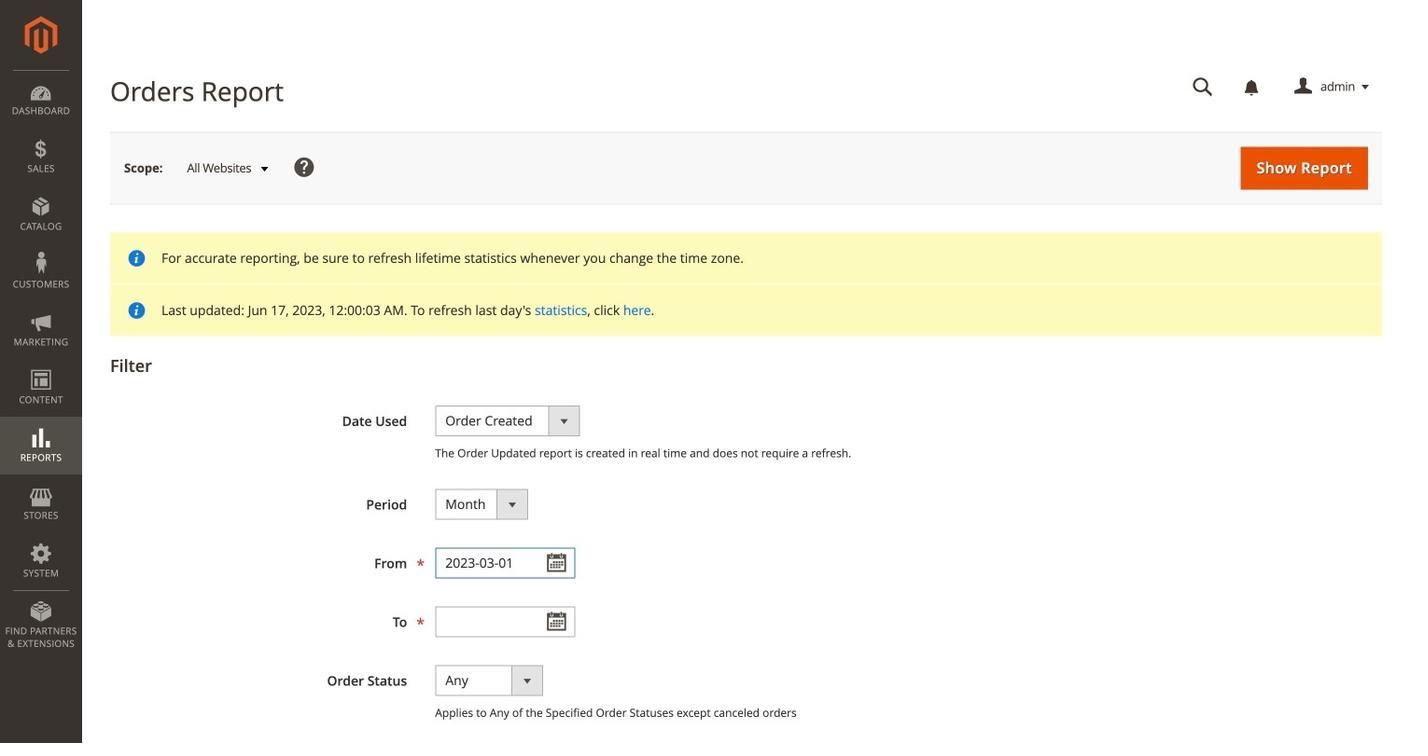 Task type: describe. For each thing, give the bounding box(es) containing it.
magento admin panel image
[[25, 16, 57, 54]]



Task type: vqa. For each thing, say whether or not it's contained in the screenshot.
menu bar
yes



Task type: locate. For each thing, give the bounding box(es) containing it.
menu bar
[[0, 70, 82, 660]]

None text field
[[1180, 71, 1226, 104], [435, 607, 575, 638], [1180, 71, 1226, 104], [435, 607, 575, 638]]

None text field
[[435, 548, 575, 579]]



